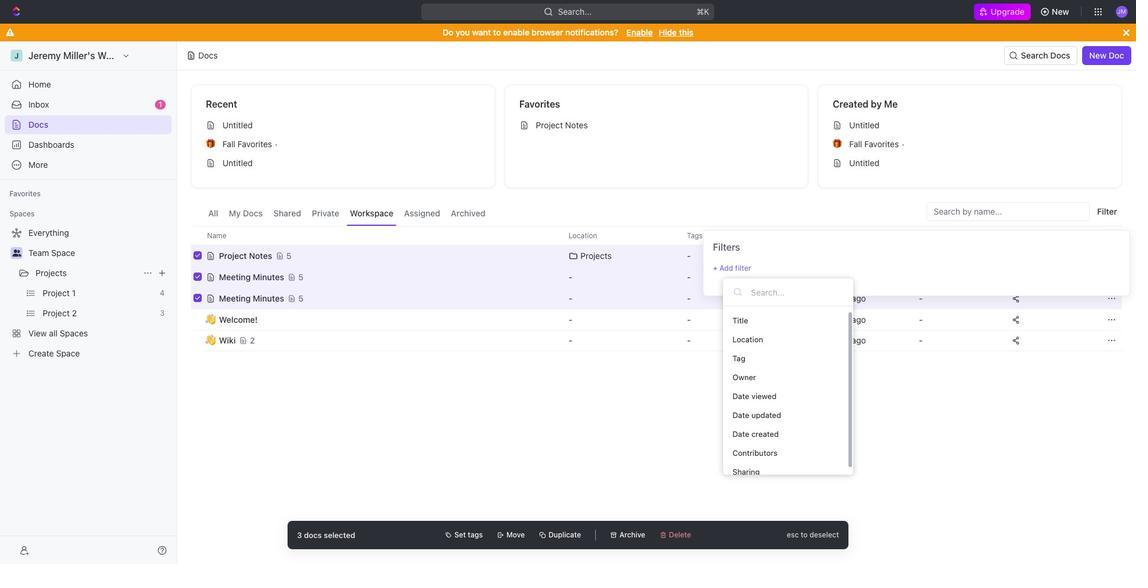 Task type: describe. For each thing, give the bounding box(es) containing it.
1 horizontal spatial sharing
[[1014, 231, 1039, 240]]

0 horizontal spatial date updated
[[733, 410, 781, 420]]

notifications?
[[566, 27, 618, 37]]

created
[[752, 429, 779, 439]]

dashboards
[[28, 140, 74, 150]]

me
[[884, 99, 898, 109]]

duplicate
[[549, 531, 581, 540]]

assigned
[[404, 208, 440, 218]]

date inside "column header"
[[919, 231, 935, 240]]

docs right my
[[243, 208, 263, 218]]

1 mins from the top
[[832, 272, 850, 282]]

fall favorites • for recent
[[223, 139, 278, 149]]

enable
[[627, 27, 653, 37]]

filter button
[[1093, 202, 1122, 221]]

private
[[312, 208, 339, 218]]

assigned button
[[401, 202, 443, 226]]

esc
[[787, 531, 799, 540]]

🎁 for recent
[[206, 140, 215, 149]]

3
[[297, 531, 302, 540]]

+
[[713, 264, 718, 273]]

duplicate button
[[534, 529, 586, 543]]

1 meeting from the top
[[219, 272, 251, 282]]

0 horizontal spatial date viewed
[[733, 392, 777, 401]]

project notes inside table
[[219, 251, 272, 261]]

2 meeting from the top
[[219, 293, 251, 303]]

docs right search
[[1051, 50, 1070, 60]]

archive
[[620, 531, 645, 540]]

1 vertical spatial 5
[[298, 272, 304, 282]]

search...
[[558, 7, 592, 17]]

3 row from the top
[[191, 265, 1122, 289]]

workspace
[[350, 208, 394, 218]]

⌘k
[[697, 7, 710, 17]]

• for created by me
[[901, 139, 905, 149]]

date viewed column header
[[912, 226, 1007, 246]]

this
[[679, 27, 694, 37]]

1 horizontal spatial to
[[801, 531, 808, 540]]

name
[[207, 231, 227, 240]]

1 meeting minutes from the top
[[219, 272, 284, 282]]

new button
[[1035, 2, 1077, 21]]

search docs button
[[1005, 46, 1078, 65]]

row containing project notes
[[191, 244, 1122, 268]]

archived button
[[448, 202, 489, 226]]

2 meeting minutes from the top
[[219, 293, 284, 303]]

4 ago from the top
[[852, 336, 866, 346]]

home link
[[5, 75, 172, 94]]

space
[[51, 248, 75, 258]]

new for new
[[1052, 7, 1069, 17]]

welcome!
[[219, 315, 258, 325]]

upgrade
[[991, 7, 1025, 17]]

welcome! button
[[206, 309, 555, 331]]

column header inside table
[[191, 226, 204, 246]]

shared
[[273, 208, 301, 218]]

esc to deselect
[[787, 531, 839, 540]]

docs inside sidebar "navigation"
[[28, 120, 48, 130]]

enable
[[503, 27, 530, 37]]

updated inside table
[[842, 231, 870, 240]]

inbox
[[28, 99, 49, 109]]

new doc button
[[1082, 46, 1132, 65]]

all button
[[205, 202, 221, 226]]

project inside project notes link
[[536, 120, 563, 130]]

contributors
[[733, 448, 778, 458]]

projects link
[[36, 264, 138, 283]]

0 vertical spatial to
[[493, 27, 501, 37]]

dashboards link
[[5, 136, 172, 154]]

2 2 mins ago from the top
[[824, 293, 866, 303]]

3 2 mins ago from the top
[[824, 315, 866, 325]]

all
[[208, 208, 218, 218]]

filter
[[735, 264, 751, 273]]

3 ago from the top
[[852, 315, 866, 325]]

do you want to enable browser notifications? enable hide this
[[443, 27, 694, 37]]

you
[[456, 27, 470, 37]]

1 vertical spatial updated
[[752, 410, 781, 420]]

3 mins from the top
[[832, 315, 850, 325]]

created
[[833, 99, 869, 109]]

docs link
[[5, 115, 172, 134]]

team space
[[28, 248, 75, 258]]

my docs button
[[226, 202, 266, 226]]

tags
[[687, 231, 703, 240]]

recent
[[206, 99, 237, 109]]

date updated inside table
[[824, 231, 870, 240]]

filter button
[[1093, 202, 1122, 221]]

team space link
[[28, 244, 169, 263]]

home
[[28, 79, 51, 89]]

delete
[[669, 531, 691, 540]]

upgrade link
[[974, 4, 1031, 20]]

1
[[159, 100, 162, 109]]

shared button
[[271, 202, 304, 226]]

title
[[733, 316, 748, 325]]



Task type: vqa. For each thing, say whether or not it's contained in the screenshot.
first 'bob, ,' element from the top
no



Task type: locate. For each thing, give the bounding box(es) containing it.
0 horizontal spatial project notes
[[219, 251, 272, 261]]

tab list containing all
[[205, 202, 489, 226]]

sidebar navigation
[[0, 41, 177, 565]]

1 vertical spatial date viewed
[[733, 392, 777, 401]]

date viewed inside "date viewed" "column header"
[[919, 231, 960, 240]]

0 vertical spatial updated
[[842, 231, 870, 240]]

to
[[493, 27, 501, 37], [801, 531, 808, 540]]

1 minutes from the top
[[253, 272, 284, 282]]

5 row from the top
[[191, 309, 1122, 331]]

🎁 down recent
[[206, 140, 215, 149]]

0 horizontal spatial location
[[569, 231, 597, 240]]

fall down created
[[849, 139, 862, 149]]

to right esc
[[801, 531, 808, 540]]

1 horizontal spatial •
[[901, 139, 905, 149]]

row
[[191, 226, 1122, 246], [191, 244, 1122, 268], [191, 265, 1122, 289], [191, 287, 1122, 310], [191, 309, 1122, 331], [191, 329, 1122, 353]]

0 horizontal spatial •
[[275, 139, 278, 149]]

fall favorites • for created by me
[[849, 139, 905, 149]]

sharing down contributors on the bottom of the page
[[733, 467, 760, 477]]

table
[[191, 226, 1122, 353]]

2 fall favorites • from the left
[[849, 139, 905, 149]]

created by me
[[833, 99, 898, 109]]

2 mins from the top
[[832, 293, 850, 303]]

0 horizontal spatial to
[[493, 27, 501, 37]]

1 vertical spatial meeting
[[219, 293, 251, 303]]

fall for created by me
[[849, 139, 862, 149]]

1 fall favorites • from the left
[[223, 139, 278, 149]]

date
[[824, 231, 840, 240], [919, 231, 935, 240], [733, 392, 750, 401], [733, 410, 750, 420], [733, 429, 750, 439]]

🎁
[[206, 140, 215, 149], [833, 140, 842, 149]]

4 row from the top
[[191, 287, 1122, 310]]

0 vertical spatial notes
[[565, 120, 588, 130]]

0 vertical spatial 5
[[286, 251, 292, 261]]

5
[[286, 251, 292, 261], [298, 272, 304, 282], [298, 293, 304, 303]]

favorites
[[519, 99, 560, 109], [238, 139, 272, 149], [865, 139, 899, 149], [9, 189, 41, 198]]

1 horizontal spatial project
[[536, 120, 563, 130]]

1 vertical spatial location
[[733, 335, 763, 344]]

1 • from the left
[[275, 139, 278, 149]]

viewed inside "date viewed" "column header"
[[937, 231, 960, 240]]

docs up recent
[[198, 50, 218, 60]]

viewed
[[937, 231, 960, 240], [752, 392, 777, 401]]

search
[[1021, 50, 1048, 60]]

delete button
[[655, 529, 696, 543]]

projects inside row
[[581, 251, 612, 261]]

row containing wiki
[[191, 329, 1122, 353]]

0 horizontal spatial sharing
[[733, 467, 760, 477]]

1 fall from the left
[[223, 139, 235, 149]]

0 vertical spatial location
[[569, 231, 597, 240]]

archived
[[451, 208, 486, 218]]

filter
[[1097, 207, 1117, 217]]

1 vertical spatial date updated
[[733, 410, 781, 420]]

to right want
[[493, 27, 501, 37]]

browser
[[532, 27, 563, 37]]

new doc
[[1089, 50, 1124, 60]]

1 vertical spatial notes
[[249, 251, 272, 261]]

tree containing team space
[[5, 224, 172, 363]]

fall down recent
[[223, 139, 235, 149]]

workspace button
[[347, 202, 396, 226]]

4 2 mins ago from the top
[[824, 336, 866, 346]]

0 vertical spatial project
[[536, 120, 563, 130]]

1 horizontal spatial date viewed
[[919, 231, 960, 240]]

private button
[[309, 202, 342, 226]]

untitled
[[223, 120, 253, 130], [849, 120, 880, 130], [223, 158, 253, 168], [849, 158, 880, 168]]

0 vertical spatial date updated
[[824, 231, 870, 240]]

by
[[871, 99, 882, 109]]

1 vertical spatial meeting minutes
[[219, 293, 284, 303]]

2 minutes from the top
[[253, 293, 284, 303]]

projects inside projects link
[[36, 268, 67, 278]]

1 vertical spatial new
[[1089, 50, 1107, 60]]

1 vertical spatial project
[[219, 251, 247, 261]]

1 horizontal spatial date updated
[[824, 231, 870, 240]]

docs down "inbox"
[[28, 120, 48, 130]]

1 horizontal spatial 🎁
[[833, 140, 842, 149]]

selected
[[324, 531, 355, 540]]

2 ago from the top
[[852, 293, 866, 303]]

0 horizontal spatial updated
[[752, 410, 781, 420]]

new
[[1052, 7, 1069, 17], [1089, 50, 1107, 60]]

1 horizontal spatial new
[[1089, 50, 1107, 60]]

sharing
[[1014, 231, 1039, 240], [733, 467, 760, 477]]

1 ago from the top
[[852, 272, 866, 282]]

+ add filter
[[713, 264, 751, 273]]

1 row from the top
[[191, 226, 1122, 246]]

3 docs selected
[[297, 531, 355, 540]]

0 vertical spatial meeting minutes
[[219, 272, 284, 282]]

0 vertical spatial sharing
[[1014, 231, 1039, 240]]

archive button
[[605, 529, 650, 543]]

cell
[[191, 245, 204, 266], [817, 245, 912, 266], [912, 245, 1007, 266], [1007, 245, 1101, 266], [1101, 245, 1122, 266], [191, 266, 204, 288], [912, 266, 1007, 288], [1007, 266, 1101, 288], [1101, 266, 1122, 288], [191, 288, 204, 309], [191, 309, 204, 330], [191, 330, 204, 352]]

docs
[[304, 531, 322, 540]]

•
[[275, 139, 278, 149], [901, 139, 905, 149]]

ago
[[852, 272, 866, 282], [852, 293, 866, 303], [852, 315, 866, 325], [852, 336, 866, 346]]

team
[[28, 248, 49, 258]]

minutes
[[253, 272, 284, 282], [253, 293, 284, 303]]

1 vertical spatial sharing
[[733, 467, 760, 477]]

1 horizontal spatial projects
[[581, 251, 612, 261]]

want
[[472, 27, 491, 37]]

tab list
[[205, 202, 489, 226]]

fall favorites •
[[223, 139, 278, 149], [849, 139, 905, 149]]

1 horizontal spatial location
[[733, 335, 763, 344]]

date created
[[733, 429, 779, 439]]

0 vertical spatial viewed
[[937, 231, 960, 240]]

fall for recent
[[223, 139, 235, 149]]

Search by name... text field
[[934, 203, 1083, 221]]

my
[[229, 208, 241, 218]]

deselect
[[810, 531, 839, 540]]

1 horizontal spatial project notes
[[536, 120, 588, 130]]

0 vertical spatial new
[[1052, 7, 1069, 17]]

1 horizontal spatial notes
[[565, 120, 588, 130]]

row containing name
[[191, 226, 1122, 246]]

tree
[[5, 224, 172, 363]]

spaces
[[9, 210, 35, 218]]

2 mins ago
[[824, 272, 866, 282], [824, 293, 866, 303], [824, 315, 866, 325], [824, 336, 866, 346]]

search docs
[[1021, 50, 1070, 60]]

1 horizontal spatial viewed
[[937, 231, 960, 240]]

table containing project notes
[[191, 226, 1122, 353]]

1 vertical spatial project notes
[[219, 251, 272, 261]]

1 2 mins ago from the top
[[824, 272, 866, 282]]

1 horizontal spatial fall favorites •
[[849, 139, 905, 149]]

0 horizontal spatial project
[[219, 251, 247, 261]]

1 vertical spatial minutes
[[253, 293, 284, 303]]

wiki
[[219, 336, 236, 346]]

2 🎁 from the left
[[833, 140, 842, 149]]

location inside table
[[569, 231, 597, 240]]

4 mins from the top
[[832, 336, 850, 346]]

🎁 down created
[[833, 140, 842, 149]]

0 horizontal spatial projects
[[36, 268, 67, 278]]

• for recent
[[275, 139, 278, 149]]

add
[[720, 264, 733, 273]]

untitled link
[[201, 116, 485, 135], [828, 116, 1112, 135], [201, 154, 485, 173], [828, 154, 1112, 173]]

0 horizontal spatial fall
[[223, 139, 235, 149]]

date updated
[[824, 231, 870, 240], [733, 410, 781, 420]]

0 horizontal spatial viewed
[[752, 392, 777, 401]]

1 vertical spatial to
[[801, 531, 808, 540]]

2 fall from the left
[[849, 139, 862, 149]]

1 🎁 from the left
[[206, 140, 215, 149]]

fall favorites • down recent
[[223, 139, 278, 149]]

mins
[[832, 272, 850, 282], [832, 293, 850, 303], [832, 315, 850, 325], [832, 336, 850, 346]]

tree inside sidebar "navigation"
[[5, 224, 172, 363]]

project notes
[[536, 120, 588, 130], [219, 251, 272, 261]]

1 horizontal spatial updated
[[842, 231, 870, 240]]

do
[[443, 27, 454, 37]]

1 vertical spatial projects
[[36, 268, 67, 278]]

0 horizontal spatial fall favorites •
[[223, 139, 278, 149]]

project
[[536, 120, 563, 130], [219, 251, 247, 261]]

meeting minutes
[[219, 272, 284, 282], [219, 293, 284, 303]]

row containing welcome!
[[191, 309, 1122, 331]]

2 • from the left
[[901, 139, 905, 149]]

new for new doc
[[1089, 50, 1107, 60]]

0 vertical spatial minutes
[[253, 272, 284, 282]]

doc
[[1109, 50, 1124, 60]]

Search... text field
[[751, 284, 843, 301]]

favorites inside button
[[9, 189, 41, 198]]

hide
[[659, 27, 677, 37]]

project notes link
[[515, 116, 799, 135]]

new up search docs
[[1052, 7, 1069, 17]]

owner
[[733, 373, 756, 382]]

sharing down the search by name... text box
[[1014, 231, 1039, 240]]

updated
[[842, 231, 870, 240], [752, 410, 781, 420]]

0 vertical spatial projects
[[581, 251, 612, 261]]

6 row from the top
[[191, 329, 1122, 353]]

0 vertical spatial project notes
[[536, 120, 588, 130]]

location
[[569, 231, 597, 240], [733, 335, 763, 344]]

🎁 for created by me
[[833, 140, 842, 149]]

fall favorites • down the by
[[849, 139, 905, 149]]

favorites button
[[5, 187, 45, 201]]

2
[[824, 272, 829, 282], [824, 293, 829, 303], [824, 315, 829, 325], [250, 336, 255, 346], [824, 336, 829, 346]]

0 horizontal spatial new
[[1052, 7, 1069, 17]]

user group image
[[12, 250, 21, 257]]

notes
[[565, 120, 588, 130], [249, 251, 272, 261]]

1 vertical spatial viewed
[[752, 392, 777, 401]]

2 vertical spatial 5
[[298, 293, 304, 303]]

fall
[[223, 139, 235, 149], [849, 139, 862, 149]]

0 horizontal spatial notes
[[249, 251, 272, 261]]

my docs
[[229, 208, 263, 218]]

column header
[[191, 226, 204, 246]]

tag
[[733, 354, 746, 363]]

2 row from the top
[[191, 244, 1122, 268]]

0 horizontal spatial 🎁
[[206, 140, 215, 149]]

notes inside table
[[249, 251, 272, 261]]

meeting
[[219, 272, 251, 282], [219, 293, 251, 303]]

new left doc
[[1089, 50, 1107, 60]]

0 vertical spatial date viewed
[[919, 231, 960, 240]]

1 horizontal spatial fall
[[849, 139, 862, 149]]

projects
[[581, 251, 612, 261], [36, 268, 67, 278]]

0 vertical spatial meeting
[[219, 272, 251, 282]]



